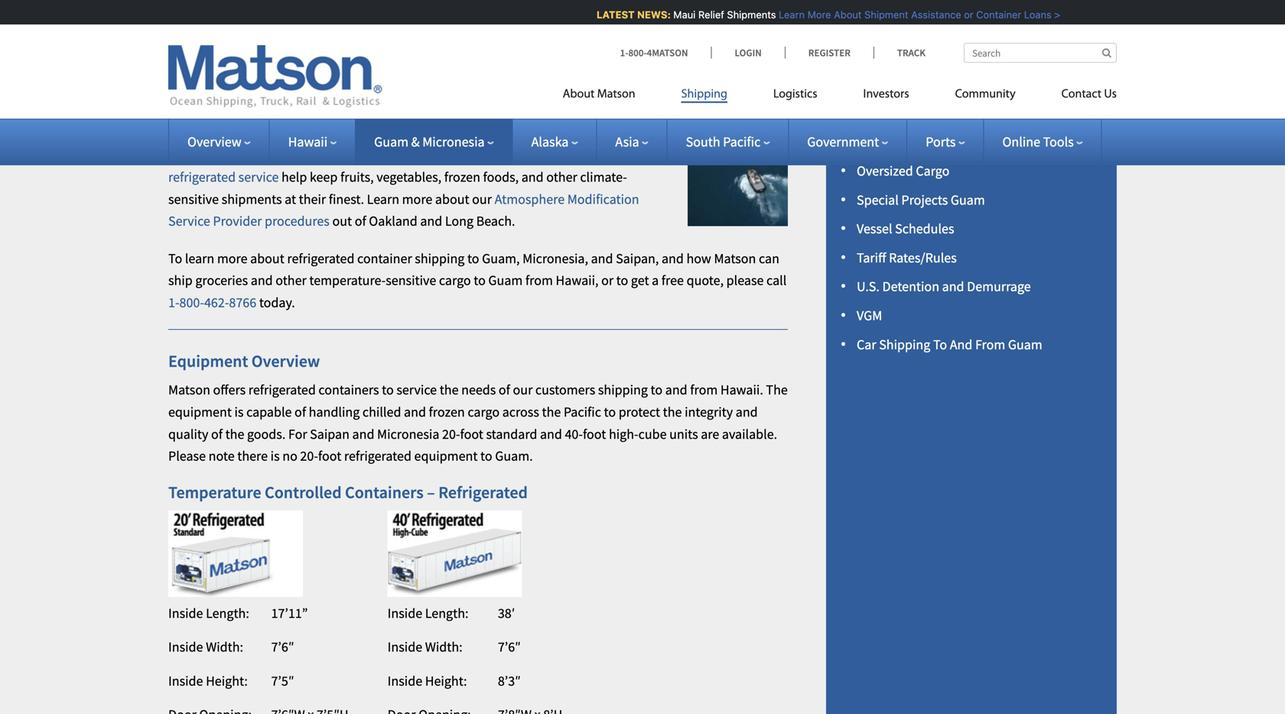 Task type: locate. For each thing, give the bounding box(es) containing it.
saipan
[[310, 425, 350, 443]]

service inside matson offers refrigerated containers to service the needs of our customers shipping to and from hawaii. the equipment is capable of handling chilled and frozen cargo across the pacific to protect the integrity and quality of the goods. for saipan and micronesia 20-foot standard and 40-foot high-cube units are available. please note there is no 20-foot refrigerated equipment to guam.
[[397, 381, 437, 399]]

1 horizontal spatial 7'6″
[[498, 638, 521, 656]]

refrigerated down out
[[287, 250, 355, 267]]

learn
[[185, 250, 214, 267]]

matson inside matson uses one of the best-refrigerated cargo systems in the shipping industry to preserve the quality and integrity of perishables, produce, and medications. precise temperature control , modified atmospheres , substitute atmospheres for the controlled atmosphere applications, and other
[[168, 80, 210, 97]]

2 vertical spatial pacific
[[564, 403, 601, 421]]

foot left high-
[[583, 425, 606, 443]]

across inside matson offers refrigerated containers to service the needs of our customers shipping to and from hawaii. the equipment is capable of handling chilled and frozen cargo across the pacific to protect the integrity and quality of the goods. for saipan and micronesia 20-foot standard and 40-foot high-cube units are available. please note there is no 20-foot refrigerated equipment to guam.
[[503, 403, 539, 421]]

about inside the 'help keep fruits, vegetables, frozen foods, and other climate- sensitive shipments at their finest. learn more about our'
[[435, 190, 470, 208]]

0 horizontal spatial sensitive
[[168, 190, 219, 208]]

across inside an innovator in refrigerated cargo, matson has a long history of shipping temperature-sensitive freight to guam, micronesia, saipan, and across the pacific in reefers.
[[533, 21, 570, 38]]

for
[[565, 124, 581, 142]]

height: for 7'5″
[[206, 672, 248, 689]]

hawaii
[[288, 133, 328, 150]]

frozen
[[444, 168, 481, 186], [429, 403, 465, 421]]

shipping inside matson uses one of the best-refrigerated cargo systems in the shipping industry to preserve the quality and integrity of perishables, produce, and medications. precise temperature control , modified atmospheres , substitute atmospheres for the controlled atmosphere applications, and other
[[520, 80, 570, 97]]

refrigerated inside an innovator in refrigerated cargo, matson has a long history of shipping temperature-sensitive freight to guam, micronesia, saipan, and across the pacific in reefers.
[[258, 0, 325, 16]]

cargo inside to learn more about refrigerated container shipping to guam, micronesia, and saipan, and how matson can ship groceries and other temperature-sensitive cargo to guam from hawaii, or to get a free quote, please call 1-800-462-8766 today.
[[439, 272, 471, 289]]

of up for
[[295, 403, 306, 421]]

and down the history
[[508, 21, 530, 38]]

industry
[[573, 80, 620, 97]]

1 vertical spatial from
[[691, 381, 718, 399]]

1 inside length: from the left
[[168, 605, 249, 622]]

inside
[[168, 605, 203, 622], [388, 605, 423, 622], [168, 638, 203, 656], [388, 638, 423, 656], [168, 672, 203, 689], [388, 672, 423, 689]]

quote,
[[687, 272, 724, 289]]

atmospheres up features
[[487, 124, 563, 142]]

community
[[956, 88, 1016, 101]]

systems
[[436, 80, 482, 97]]

shipping left "latest"
[[529, 0, 579, 16]]

saipan, inside to learn more about refrigerated container shipping to guam, micronesia, and saipan, and how matson can ship groceries and other temperature-sensitive cargo to guam from hawaii, or to get a free quote, please call 1-800-462-8766 today.
[[616, 250, 659, 267]]

learn left more
[[775, 9, 801, 20]]

learn up oakland on the left
[[367, 190, 400, 208]]

logistics link
[[751, 81, 841, 112]]

0 vertical spatial quality
[[243, 102, 283, 120]]

2 inside width: from the left
[[388, 638, 463, 656]]

0 horizontal spatial refrigerated
[[439, 482, 528, 503]]

our inside the 'help keep fruits, vegetables, frozen foods, and other climate- sensitive shipments at their finest. learn more about our'
[[472, 190, 492, 208]]

medications.
[[527, 102, 602, 120]]

equipment down offers
[[168, 403, 232, 421]]

length: for 38′
[[425, 605, 469, 622]]

oversized cargo
[[857, 162, 950, 180]]

refrigerated up modified atmospheres link
[[331, 80, 398, 97]]

temperature- down innovator
[[168, 21, 245, 38]]

shipping inside to learn more about refrigerated container shipping to guam, micronesia, and saipan, and how matson can ship groceries and other temperature-sensitive cargo to guam from hawaii, or to get a free quote, please call 1-800-462-8766 today.
[[415, 250, 465, 267]]

of up modified atmospheres link
[[362, 102, 373, 120]]

2 height: from the left
[[425, 672, 467, 689]]

call
[[767, 272, 787, 289]]

matson inside matson offers refrigerated containers to service the needs of our customers shipping to and from hawaii. the equipment is capable of handling chilled and frozen cargo across the pacific to protect the integrity and quality of the goods. for saipan and micronesia 20-foot standard and 40-foot high-cube units are available. please note there is no 20-foot refrigerated equipment to guam.
[[168, 381, 210, 399]]

refrigerated
[[857, 20, 928, 37], [439, 482, 528, 503]]

width:
[[206, 638, 243, 656], [425, 638, 463, 656]]

about right more
[[830, 9, 858, 20]]

>
[[1051, 9, 1057, 20]]

1 vertical spatial saipan,
[[616, 250, 659, 267]]

guam, down beach.
[[482, 250, 520, 267]]

0 horizontal spatial quality
[[168, 425, 208, 443]]

open equipment
[[869, 131, 966, 148]]

equipment – guam link
[[857, 77, 967, 94]]

0 horizontal spatial service
[[239, 168, 279, 186]]

ports link
[[926, 133, 965, 150]]

0 horizontal spatial containers
[[345, 482, 424, 503]]

refrigerated up capable
[[249, 381, 316, 399]]

top menu navigation
[[563, 81, 1117, 112]]

and inside the 'help keep fruits, vegetables, frozen foods, and other climate- sensitive shipments at their finest. learn more about our'
[[522, 168, 544, 186]]

standard inside standard features of matson's refrigerated service
[[438, 146, 490, 164]]

hawaii,
[[556, 272, 599, 289]]

uses
[[213, 80, 239, 97]]

height: left 7'5″ at left bottom
[[206, 672, 248, 689]]

1 width: from the left
[[206, 638, 243, 656]]

frozen inside the 'help keep fruits, vegetables, frozen foods, and other climate- sensitive shipments at their finest. learn more about our'
[[444, 168, 481, 186]]

shipping inside an innovator in refrigerated cargo, matson has a long history of shipping temperature-sensitive freight to guam, micronesia, saipan, and across the pacific in reefers.
[[529, 0, 579, 16]]

0 horizontal spatial inside height:
[[168, 672, 248, 689]]

1 horizontal spatial from
[[691, 381, 718, 399]]

about inside "link"
[[563, 88, 595, 101]]

and right produce,
[[503, 102, 525, 120]]

0 vertical spatial frozen
[[444, 168, 481, 186]]

pacific right south
[[723, 133, 761, 150]]

cargo inside matson uses one of the best-refrigerated cargo systems in the shipping industry to preserve the quality and integrity of perishables, produce, and medications. precise temperature control , modified atmospheres , substitute atmospheres for the controlled atmosphere applications, and other
[[401, 80, 433, 97]]

dry containers
[[869, 103, 954, 120]]

atmospheres
[[345, 124, 420, 142], [487, 124, 563, 142]]

inside length: for 17'11"
[[168, 605, 249, 622]]

refrigerated inside standard features of matson's refrigerated service
[[168, 168, 236, 186]]

1 vertical spatial about
[[563, 88, 595, 101]]

modification
[[568, 190, 640, 208]]

applications,
[[303, 146, 377, 164]]

micronesia,
[[394, 21, 460, 38], [523, 250, 589, 267]]

other inside the 'help keep fruits, vegetables, frozen foods, and other climate- sensitive shipments at their finest. learn more about our'
[[547, 168, 578, 186]]

or right assistance
[[960, 9, 970, 20]]

0 vertical spatial containers
[[891, 103, 954, 120]]

equipment
[[168, 403, 232, 421], [414, 447, 478, 465]]

1 horizontal spatial saipan,
[[616, 250, 659, 267]]

0 vertical spatial about
[[435, 190, 470, 208]]

a inside an innovator in refrigerated cargo, matson has a long history of shipping temperature-sensitive freight to guam, micronesia, saipan, and across the pacific in reefers.
[[434, 0, 441, 16]]

micronesia down produce,
[[423, 133, 485, 150]]

1 vertical spatial equipment overview
[[168, 350, 320, 371]]

provider
[[213, 212, 262, 230]]

0 vertical spatial micronesia,
[[394, 21, 460, 38]]

800-
[[629, 46, 647, 59], [179, 294, 204, 311]]

Search search field
[[964, 43, 1117, 63]]

matson's
[[556, 146, 606, 164]]

800- inside to learn more about refrigerated container shipping to guam, micronesia, and saipan, and how matson can ship groceries and other temperature-sensitive cargo to guam from hawaii, or to get a free quote, please call 1-800-462-8766 today.
[[179, 294, 204, 311]]

produce,
[[449, 102, 500, 120]]

length: left 38′
[[425, 605, 469, 622]]

please
[[727, 272, 764, 289]]

0 horizontal spatial equipment
[[168, 403, 232, 421]]

equipment up equipment – guam link
[[869, 45, 932, 63]]

1 vertical spatial cargo
[[439, 272, 471, 289]]

shipping inside 'top menu' navigation
[[682, 88, 728, 101]]

1 horizontal spatial sensitive
[[245, 21, 295, 38]]

matson left offers
[[168, 381, 210, 399]]

0 horizontal spatial micronesia,
[[394, 21, 460, 38]]

1 vertical spatial in
[[635, 21, 646, 38]]

to up ship
[[168, 250, 182, 267]]

container
[[357, 250, 412, 267]]

0 vertical spatial or
[[960, 9, 970, 20]]

to inside matson uses one of the best-refrigerated cargo systems in the shipping industry to preserve the quality and integrity of perishables, produce, and medications. precise temperature control , modified atmospheres , substitute atmospheres for the controlled atmosphere applications, and other
[[623, 80, 635, 97]]

u.s. detention and demurrage link
[[857, 278, 1031, 295]]

our up beach.
[[472, 190, 492, 208]]

to up high-
[[604, 403, 616, 421]]

the up "units"
[[663, 403, 682, 421]]

standard down substitute
[[438, 146, 490, 164]]

a inside to learn more about refrigerated container shipping to guam, micronesia, and saipan, and how matson can ship groceries and other temperature-sensitive cargo to guam from hawaii, or to get a free quote, please call 1-800-462-8766 today.
[[652, 272, 659, 289]]

assistance
[[908, 9, 958, 20]]

– up 40 foot high-cube reefer for refrigerated container shipping guam image
[[427, 482, 435, 503]]

0 horizontal spatial about
[[563, 88, 595, 101]]

vessel schedules link
[[857, 220, 955, 237]]

the down the customers
[[542, 403, 561, 421]]

1 vertical spatial learn
[[367, 190, 400, 208]]

there
[[237, 447, 268, 465]]

shipping for in
[[520, 80, 570, 97]]

1 inside height: from the left
[[168, 672, 248, 689]]

0 vertical spatial to
[[168, 250, 182, 267]]

matson inside an innovator in refrigerated cargo, matson has a long history of shipping temperature-sensitive freight to guam, micronesia, saipan, and across the pacific in reefers.
[[366, 0, 408, 16]]

one
[[242, 80, 264, 97]]

1 horizontal spatial more
[[402, 190, 433, 208]]

1 horizontal spatial inside width:
[[388, 638, 463, 656]]

matson
[[366, 0, 408, 16], [168, 80, 210, 97], [598, 88, 636, 101], [714, 250, 756, 267], [168, 381, 210, 399]]

0 horizontal spatial guam,
[[354, 21, 391, 38]]

guam,
[[354, 21, 391, 38], [482, 250, 520, 267]]

government link
[[808, 133, 889, 150]]

register link
[[785, 46, 874, 59]]

frozen down needs
[[429, 403, 465, 421]]

refrigerated down controlled
[[168, 168, 236, 186]]

–
[[924, 77, 930, 94], [427, 482, 435, 503]]

1 vertical spatial frozen
[[429, 403, 465, 421]]

best-
[[302, 80, 331, 97]]

to down long
[[468, 250, 480, 267]]

in down the news:
[[635, 21, 646, 38]]

container left loans
[[973, 9, 1018, 20]]

1- down "latest"
[[620, 46, 629, 59]]

shipping inside matson offers refrigerated containers to service the needs of our customers shipping to and from hawaii. the equipment is capable of handling chilled and frozen cargo across the pacific to protect the integrity and quality of the goods. for saipan and micronesia 20-foot standard and 40-foot high-cube units are available. please note there is no 20-foot refrigerated equipment to guam.
[[598, 381, 648, 399]]

0 vertical spatial cargo
[[401, 80, 433, 97]]

1 vertical spatial refrigerated
[[439, 482, 528, 503]]

of right features
[[542, 146, 553, 164]]

integrity
[[311, 102, 359, 120], [685, 403, 733, 421]]

0 horizontal spatial about
[[250, 250, 285, 267]]

standard up guam.
[[486, 425, 538, 443]]

0 horizontal spatial more
[[217, 250, 248, 267]]

overview link
[[188, 133, 251, 150]]

beach.
[[477, 212, 515, 230]]

0 vertical spatial –
[[924, 77, 930, 94]]

shipping right car
[[880, 336, 931, 353]]

0 horizontal spatial from
[[526, 272, 553, 289]]

0 horizontal spatial inside length:
[[168, 605, 249, 622]]

1 horizontal spatial micronesia,
[[523, 250, 589, 267]]

from left "hawaii." on the bottom
[[691, 381, 718, 399]]

of right needs
[[499, 381, 510, 399]]

0 vertical spatial pacific
[[595, 21, 632, 38]]

2 , from the left
[[420, 124, 424, 142]]

controlled atmosphere link
[[168, 146, 300, 164]]

1 vertical spatial a
[[652, 272, 659, 289]]

1 horizontal spatial is
[[271, 447, 280, 465]]

1 horizontal spatial or
[[960, 9, 970, 20]]

equipment left guam.
[[414, 447, 478, 465]]

inside length: down 40 foot high-cube reefer for refrigerated container shipping guam image
[[388, 605, 469, 622]]

1 vertical spatial equipment
[[414, 447, 478, 465]]

open equipment link
[[869, 131, 966, 148]]

1 vertical spatial more
[[217, 250, 248, 267]]

1 horizontal spatial guam,
[[482, 250, 520, 267]]

to left get
[[617, 272, 629, 289]]

or inside to learn more about refrigerated container shipping to guam, micronesia, and saipan, and how matson can ship groceries and other temperature-sensitive cargo to guam from hawaii, or to get a free quote, please call 1-800-462-8766 today.
[[602, 272, 614, 289]]

is
[[235, 403, 244, 421], [271, 447, 280, 465]]

quality inside matson offers refrigerated containers to service the needs of our customers shipping to and from hawaii. the equipment is capable of handling chilled and frozen cargo across the pacific to protect the integrity and quality of the goods. for saipan and micronesia 20-foot standard and 40-foot high-cube units are available. please note there is no 20-foot refrigerated equipment to guam.
[[168, 425, 208, 443]]

matson up precise
[[598, 88, 636, 101]]

sensitive inside the 'help keep fruits, vegetables, frozen foods, and other climate- sensitive shipments at their finest. learn more about our'
[[168, 190, 219, 208]]

1 horizontal spatial integrity
[[685, 403, 733, 421]]

2 vertical spatial shipping
[[880, 336, 931, 353]]

please
[[168, 447, 206, 465]]

matson up preserve
[[168, 80, 210, 97]]

1 horizontal spatial 20-
[[442, 425, 460, 443]]

0 vertical spatial in
[[244, 0, 255, 16]]

length: down 20 foot standard reefer for refrigerated container shipping guam 'image'
[[206, 605, 249, 622]]

0 horizontal spatial 800-
[[179, 294, 204, 311]]

equipment up cargo
[[903, 131, 966, 148]]

investors
[[864, 88, 910, 101]]

quality up "please"
[[168, 425, 208, 443]]

units
[[670, 425, 698, 443]]

to down cargo,
[[339, 21, 351, 38]]

fruits,
[[341, 168, 374, 186]]

foot down needs
[[460, 425, 484, 443]]

2 7'6″ from the left
[[498, 638, 521, 656]]

micronesia, inside to learn more about refrigerated container shipping to guam, micronesia, and saipan, and how matson can ship groceries and other temperature-sensitive cargo to guam from hawaii, or to get a free quote, please call 1-800-462-8766 today.
[[523, 250, 589, 267]]

2 length: from the left
[[425, 605, 469, 622]]

refrigerated down guam.
[[439, 482, 528, 503]]

1 horizontal spatial temperature-
[[309, 272, 386, 289]]

0 horizontal spatial 20-
[[300, 447, 318, 465]]

1 height: from the left
[[206, 672, 248, 689]]

guam, inside to learn more about refrigerated container shipping to guam, micronesia, and saipan, and how matson can ship groceries and other temperature-sensitive cargo to guam from hawaii, or to get a free quote, please call 1-800-462-8766 today.
[[482, 250, 520, 267]]

1- inside to learn more about refrigerated container shipping to guam, micronesia, and saipan, and how matson can ship groceries and other temperature-sensitive cargo to guam from hawaii, or to get a free quote, please call 1-800-462-8766 today.
[[168, 294, 180, 311]]

are
[[701, 425, 720, 443]]

vgm link
[[857, 307, 883, 324]]

the up produce,
[[498, 80, 517, 97]]

and up free
[[662, 250, 684, 267]]

shipping link
[[659, 81, 751, 112]]

0 vertical spatial integrity
[[311, 102, 359, 120]]

0 horizontal spatial inside width:
[[168, 638, 243, 656]]

0 horizontal spatial saipan,
[[463, 21, 506, 38]]

loans
[[1021, 9, 1048, 20]]

2 width: from the left
[[425, 638, 463, 656]]

0 vertical spatial service
[[239, 168, 279, 186]]

1 horizontal spatial other
[[405, 146, 436, 164]]

our inside matson offers refrigerated containers to service the needs of our customers shipping to and from hawaii. the equipment is capable of handling chilled and frozen cargo across the pacific to protect the integrity and quality of the goods. for saipan and micronesia 20-foot standard and 40-foot high-cube units are available. please note there is no 20-foot refrigerated equipment to guam.
[[513, 381, 533, 399]]

from left hawaii, on the left
[[526, 272, 553, 289]]

1 horizontal spatial inside height:
[[388, 672, 467, 689]]

1 vertical spatial standard
[[486, 425, 538, 443]]

standard features of matson's refrigerated service link
[[168, 146, 606, 186]]

guam, inside an innovator in refrigerated cargo, matson has a long history of shipping temperature-sensitive freight to guam, micronesia, saipan, and across the pacific in reefers.
[[354, 21, 391, 38]]

2 horizontal spatial other
[[547, 168, 578, 186]]

0 vertical spatial shipping
[[990, 20, 1041, 37]]

40-
[[565, 425, 583, 443]]

and left long
[[420, 212, 443, 230]]

car shipping to and from guam link
[[857, 336, 1043, 353]]

1 vertical spatial guam,
[[482, 250, 520, 267]]

pacific
[[595, 21, 632, 38], [723, 133, 761, 150], [564, 403, 601, 421]]

7'6″ up 7'5″ at left bottom
[[271, 638, 294, 656]]

atmospheres up standard features of matson's refrigerated service link
[[345, 124, 420, 142]]

schedules
[[896, 220, 955, 237]]

control
[[243, 124, 284, 142]]

0 vertical spatial more
[[402, 190, 433, 208]]

0 horizontal spatial our
[[472, 190, 492, 208]]

0 vertical spatial saipan,
[[463, 21, 506, 38]]

quality inside matson uses one of the best-refrigerated cargo systems in the shipping industry to preserve the quality and integrity of perishables, produce, and medications. precise temperature control , modified atmospheres , substitute atmospheres for the controlled atmosphere applications, and other
[[243, 102, 283, 120]]

foot
[[460, 425, 484, 443], [583, 425, 606, 443], [318, 447, 342, 465]]

1 horizontal spatial ,
[[420, 124, 424, 142]]

hawaii link
[[288, 133, 337, 150]]

service for refrigerated
[[239, 168, 279, 186]]

in right innovator
[[244, 0, 255, 16]]

0 vertical spatial a
[[434, 0, 441, 16]]

a right get
[[652, 272, 659, 289]]

quality up control
[[243, 102, 283, 120]]

width: for 8'3″
[[425, 638, 463, 656]]

shipping up 'search' search field
[[990, 20, 1041, 37]]

shipping up medications.
[[520, 80, 570, 97]]

about inside to learn more about refrigerated container shipping to guam, micronesia, and saipan, and how matson can ship groceries and other temperature-sensitive cargo to guam from hawaii, or to get a free quote, please call 1-800-462-8766 today.
[[250, 250, 285, 267]]

1 length: from the left
[[206, 605, 249, 622]]

0 horizontal spatial length:
[[206, 605, 249, 622]]

micronesia inside matson offers refrigerated containers to service the needs of our customers shipping to and from hawaii. the equipment is capable of handling chilled and frozen cargo across the pacific to protect the integrity and quality of the goods. for saipan and micronesia 20-foot standard and 40-foot high-cube units are available. please note there is no 20-foot refrigerated equipment to guam.
[[377, 425, 440, 443]]

and up hawaii, on the left
[[591, 250, 613, 267]]

1 vertical spatial across
[[503, 403, 539, 421]]

rates/rules
[[889, 249, 957, 266]]

guam right from
[[1009, 336, 1043, 353]]

0 vertical spatial 20-
[[442, 425, 460, 443]]

available.
[[722, 425, 778, 443]]

0 horizontal spatial a
[[434, 0, 441, 16]]

800- down the news:
[[629, 46, 647, 59]]

offers
[[213, 381, 246, 399]]

can
[[759, 250, 780, 267]]

1 horizontal spatial foot
[[460, 425, 484, 443]]

guam up 'search' search field
[[1044, 20, 1078, 37]]

4matson
[[647, 46, 688, 59]]

foot down saipan
[[318, 447, 342, 465]]

1 inside width: from the left
[[168, 638, 243, 656]]

ports
[[926, 133, 956, 150]]

in up produce,
[[485, 80, 496, 97]]

0 horizontal spatial integrity
[[311, 102, 359, 120]]

from
[[976, 336, 1006, 353]]

the up temperature control link
[[221, 102, 240, 120]]

and left 40- at the bottom left
[[540, 425, 562, 443]]

frozen left foods,
[[444, 168, 481, 186]]

contact us
[[1062, 88, 1117, 101]]

0 vertical spatial equipment overview
[[869, 45, 989, 63]]

2 inside height: from the left
[[388, 672, 467, 689]]

1 , from the left
[[284, 124, 288, 142]]

micronesia, down has
[[394, 21, 460, 38]]

containers
[[891, 103, 954, 120], [345, 482, 424, 503]]

1 horizontal spatial width:
[[425, 638, 463, 656]]

equipment overview up offers
[[168, 350, 320, 371]]

0 horizontal spatial temperature-
[[168, 21, 245, 38]]

login
[[735, 46, 762, 59]]

service up chilled
[[397, 381, 437, 399]]

about up today.
[[250, 250, 285, 267]]

1 horizontal spatial quality
[[243, 102, 283, 120]]

1 vertical spatial about
[[250, 250, 285, 267]]

1 atmospheres from the left
[[345, 124, 420, 142]]

0 vertical spatial standard
[[438, 146, 490, 164]]

None search field
[[964, 43, 1117, 63]]

saipan, up get
[[616, 250, 659, 267]]

blue matson logo with ocean, shipping, truck, rail and logistics written beneath it. image
[[168, 45, 383, 108]]

0 horizontal spatial or
[[602, 272, 614, 289]]

sensitive inside to learn more about refrigerated container shipping to guam, micronesia, and saipan, and how matson can ship groceries and other temperature-sensitive cargo to guam from hawaii, or to get a free quote, please call 1-800-462-8766 today.
[[386, 272, 436, 289]]

help keep fruits, vegetables, frozen foods, and other climate- sensitive shipments at their finest. learn more about our
[[168, 168, 627, 208]]

1 vertical spatial or
[[602, 272, 614, 289]]

2 vertical spatial sensitive
[[386, 272, 436, 289]]

38′
[[498, 605, 515, 622]]

1 horizontal spatial learn
[[775, 9, 801, 20]]

2 inside length: from the left
[[388, 605, 469, 622]]

the right for
[[584, 124, 603, 142]]

1 horizontal spatial height:
[[425, 672, 467, 689]]

0 vertical spatial guam,
[[354, 21, 391, 38]]

1- down ship
[[168, 294, 180, 311]]

1 7'6″ from the left
[[271, 638, 294, 656]]

1-
[[620, 46, 629, 59], [168, 294, 180, 311]]

integrity down best-
[[311, 102, 359, 120]]

guam inside to learn more about refrigerated container shipping to guam, micronesia, and saipan, and how matson can ship groceries and other temperature-sensitive cargo to guam from hawaii, or to get a free quote, please call 1-800-462-8766 today.
[[489, 272, 523, 289]]

matson offers refrigerated containers to service the needs of our customers shipping to and from hawaii. the equipment is capable of handling chilled and frozen cargo across the pacific to protect the integrity and quality of the goods. for saipan and micronesia 20-foot standard and 40-foot high-cube units are available. please note there is no 20-foot refrigerated equipment to guam.
[[168, 381, 788, 465]]

0 vertical spatial learn
[[775, 9, 801, 20]]

shipping up south
[[682, 88, 728, 101]]

7'6″
[[271, 638, 294, 656], [498, 638, 521, 656]]

800- down ship
[[179, 294, 204, 311]]

refrigerated up the track link
[[857, 20, 928, 37]]

, right &
[[420, 124, 424, 142]]

to up protect
[[651, 381, 663, 399]]

0 vertical spatial 800-
[[629, 46, 647, 59]]

0 horizontal spatial 1-
[[168, 294, 180, 311]]

a right has
[[434, 0, 441, 16]]

2 horizontal spatial sensitive
[[386, 272, 436, 289]]

service inside standard features of matson's refrigerated service
[[239, 168, 279, 186]]

40 foot high-cube reefer for refrigerated container shipping guam image
[[388, 510, 522, 597]]

0 horizontal spatial learn
[[367, 190, 400, 208]]



Task type: vqa. For each thing, say whether or not it's contained in the screenshot.
1- within to learn more about refrigerated container shipping to guam, micronesia, and saipan, and how matson can ship groceries and other temperature-sensitive cargo to guam from hawaii, or to get a free quote, please call 1-800-462-8766 today.
yes



Task type: describe. For each thing, give the bounding box(es) containing it.
matson inside to learn more about refrigerated container shipping to guam, micronesia, and saipan, and how matson can ship groceries and other temperature-sensitive cargo to guam from hawaii, or to get a free quote, please call 1-800-462-8766 today.
[[714, 250, 756, 267]]

saipan, inside an innovator in refrigerated cargo, matson has a long history of shipping temperature-sensitive freight to guam, micronesia, saipan, and across the pacific in reefers.
[[463, 21, 506, 38]]

to learn more about refrigerated container shipping to guam, micronesia, and saipan, and how matson can ship groceries and other temperature-sensitive cargo to guam from hawaii, or to get a free quote, please call 1-800-462-8766 today.
[[168, 250, 787, 311]]

tools
[[1044, 133, 1074, 150]]

projects
[[902, 191, 948, 208]]

1 vertical spatial containers
[[345, 482, 424, 503]]

finest.
[[329, 190, 364, 208]]

temperature- inside an innovator in refrigerated cargo, matson has a long history of shipping temperature-sensitive freight to guam, micronesia, saipan, and across the pacific in reefers.
[[168, 21, 245, 38]]

cargo inside matson offers refrigerated containers to service the needs of our customers shipping to and from hawaii. the equipment is capable of handling chilled and frozen cargo across the pacific to protect the integrity and quality of the goods. for saipan and micronesia 20-foot standard and 40-foot high-cube units are available. please note there is no 20-foot refrigerated equipment to guam.
[[468, 403, 500, 421]]

atmosphere modification service provider procedures link
[[168, 190, 640, 230]]

procedures
[[265, 212, 330, 230]]

matson uses one of the best-refrigerated cargo systems in the shipping industry to preserve the quality and integrity of perishables, produce, and medications. precise temperature control , modified atmospheres , substitute atmospheres for the controlled atmosphere applications, and other
[[168, 80, 646, 164]]

equipment overview link
[[869, 45, 989, 63]]

inside width: for 8'3″
[[388, 638, 463, 656]]

container up equipment overview link
[[930, 20, 987, 37]]

guam left &
[[374, 133, 409, 150]]

integrity inside matson offers refrigerated containers to service the needs of our customers shipping to and from hawaii. the equipment is capable of handling chilled and frozen cargo across the pacific to protect the integrity and quality of the goods. for saipan and micronesia 20-foot standard and 40-foot high-cube units are available. please note there is no 20-foot refrigerated equipment to guam.
[[685, 403, 733, 421]]

height: for 8'3″
[[425, 672, 467, 689]]

guam & micronesia link
[[374, 133, 494, 150]]

1 vertical spatial is
[[271, 447, 280, 465]]

modified atmospheres link
[[291, 124, 420, 142]]

and right chilled
[[404, 403, 426, 421]]

shipping for our
[[598, 381, 648, 399]]

has
[[411, 0, 431, 16]]

more inside the 'help keep fruits, vegetables, frozen foods, and other climate- sensitive shipments at their finest. learn more about our'
[[402, 190, 433, 208]]

of up note
[[211, 425, 223, 443]]

to inside to learn more about refrigerated container shipping to guam, micronesia, and saipan, and how matson can ship groceries and other temperature-sensitive cargo to guam from hawaii, or to get a free quote, please call 1-800-462-8766 today.
[[168, 250, 182, 267]]

and up modified
[[286, 102, 308, 120]]

the left best-
[[281, 80, 300, 97]]

in inside matson uses one of the best-refrigerated cargo systems in the shipping industry to preserve the quality and integrity of perishables, produce, and medications. precise temperature control , modified atmospheres , substitute atmospheres for the controlled atmosphere applications, and other
[[485, 80, 496, 97]]

innovator
[[186, 0, 242, 16]]

climate-
[[580, 168, 627, 186]]

guam right projects in the right of the page
[[951, 191, 986, 208]]

2 horizontal spatial in
[[635, 21, 646, 38]]

pacific inside matson offers refrigerated containers to service the needs of our customers shipping to and from hawaii. the equipment is capable of handling chilled and frozen cargo across the pacific to protect the integrity and quality of the goods. for saipan and micronesia 20-foot standard and 40-foot high-cube units are available. please note there is no 20-foot refrigerated equipment to guam.
[[564, 403, 601, 421]]

temperature- inside to learn more about refrigerated container shipping to guam, micronesia, and saipan, and how matson can ship groceries and other temperature-sensitive cargo to guam from hawaii, or to get a free quote, please call 1-800-462-8766 today.
[[309, 272, 386, 289]]

alaska
[[532, 133, 569, 150]]

oakland
[[369, 212, 418, 230]]

equipment – guam
[[857, 77, 967, 94]]

protect
[[619, 403, 661, 421]]

frozen inside matson offers refrigerated containers to service the needs of our customers shipping to and from hawaii. the equipment is capable of handling chilled and frozen cargo across the pacific to protect the integrity and quality of the goods. for saipan and micronesia 20-foot standard and 40-foot high-cube units are available. please note there is no 20-foot refrigerated equipment to guam.
[[429, 403, 465, 421]]

refrigerated container shipping guam link
[[857, 20, 1078, 37]]

learn inside the 'help keep fruits, vegetables, frozen foods, and other climate- sensitive shipments at their finest. learn more about our'
[[367, 190, 400, 208]]

1 vertical spatial to
[[934, 336, 948, 353]]

service
[[168, 212, 210, 230]]

width: for 7'5″
[[206, 638, 243, 656]]

and up "units"
[[666, 381, 688, 399]]

history
[[472, 0, 512, 16]]

1 vertical spatial –
[[427, 482, 435, 503]]

of inside an innovator in refrigerated cargo, matson has a long history of shipping temperature-sensitive freight to guam, micronesia, saipan, and across the pacific in reefers.
[[515, 0, 526, 16]]

1-800-462-8766 link
[[168, 294, 257, 311]]

equipment up offers
[[168, 350, 248, 371]]

maui
[[670, 9, 692, 20]]

the inside an innovator in refrigerated cargo, matson has a long history of shipping temperature-sensitive freight to guam, micronesia, saipan, and across the pacific in reefers.
[[573, 21, 592, 38]]

community link
[[933, 81, 1039, 112]]

goods.
[[247, 425, 286, 443]]

1-800-4matson
[[620, 46, 688, 59]]

matson ship full of reefers and containers pulls into port image
[[688, 0, 788, 226]]

7'6″ for 17'11"
[[271, 638, 294, 656]]

substitute
[[427, 124, 485, 142]]

20 foot standard reefer for refrigerated container shipping guam image
[[168, 510, 303, 597]]

and up today.
[[251, 272, 273, 289]]

of inside standard features of matson's refrigerated service
[[542, 146, 553, 164]]

vegetables,
[[377, 168, 442, 186]]

refrigerated inside to learn more about refrigerated container shipping to guam, micronesia, and saipan, and how matson can ship groceries and other temperature-sensitive cargo to guam from hawaii, or to get a free quote, please call 1-800-462-8766 today.
[[287, 250, 355, 267]]

2 vertical spatial overview
[[252, 350, 320, 371]]

micronesia, inside an innovator in refrigerated cargo, matson has a long history of shipping temperature-sensitive freight to guam, micronesia, saipan, and across the pacific in reefers.
[[394, 21, 460, 38]]

8766
[[229, 294, 257, 311]]

hawaii.
[[721, 381, 764, 399]]

1 vertical spatial 20-
[[300, 447, 318, 465]]

containers
[[319, 381, 379, 399]]

how
[[687, 250, 712, 267]]

atmosphere
[[495, 190, 565, 208]]

0 horizontal spatial equipment overview
[[168, 350, 320, 371]]

today.
[[259, 294, 295, 311]]

and left &
[[380, 146, 402, 164]]

learn more about shipment assistance or container loans > link
[[775, 9, 1057, 20]]

free
[[662, 272, 684, 289]]

inside height: for 7'5″
[[168, 672, 248, 689]]

integrity inside matson uses one of the best-refrigerated cargo systems in the shipping industry to preserve the quality and integrity of perishables, produce, and medications. precise temperature control , modified atmospheres , substitute atmospheres for the controlled atmosphere applications, and other
[[311, 102, 359, 120]]

equipment up the dry
[[857, 77, 921, 94]]

temperature control link
[[168, 124, 284, 142]]

dry
[[869, 103, 889, 120]]

foods,
[[483, 168, 519, 186]]

to up chilled
[[382, 381, 394, 399]]

u.s. detention and demurrage
[[857, 278, 1031, 295]]

1 horizontal spatial –
[[924, 77, 930, 94]]

1 horizontal spatial 1-
[[620, 46, 629, 59]]

0 vertical spatial equipment
[[168, 403, 232, 421]]

shipment
[[861, 9, 905, 20]]

1 horizontal spatial containers
[[891, 103, 954, 120]]

1 horizontal spatial equipment
[[414, 447, 478, 465]]

note
[[209, 447, 235, 465]]

south pacific
[[686, 133, 761, 150]]

inside length: for 38′
[[388, 605, 469, 622]]

logistics
[[774, 88, 818, 101]]

service for to
[[397, 381, 437, 399]]

of right one
[[266, 80, 278, 97]]

groceries
[[195, 272, 248, 289]]

17'11"
[[271, 605, 308, 622]]

register
[[809, 46, 851, 59]]

2 horizontal spatial foot
[[583, 425, 606, 443]]

shipping for history
[[529, 0, 579, 16]]

contact
[[1062, 88, 1102, 101]]

0 vertical spatial micronesia
[[423, 133, 485, 150]]

get
[[631, 272, 649, 289]]

cube
[[639, 425, 667, 443]]

investors link
[[841, 81, 933, 112]]

0 vertical spatial refrigerated
[[857, 20, 928, 37]]

south pacific link
[[686, 133, 770, 150]]

atmosphere modification service provider procedures
[[168, 190, 640, 230]]

refrigerated down chilled
[[344, 447, 412, 465]]

ship
[[168, 272, 193, 289]]

out
[[332, 212, 352, 230]]

and inside an innovator in refrigerated cargo, matson has a long history of shipping temperature-sensitive freight to guam, micronesia, saipan, and across the pacific in reefers.
[[508, 21, 530, 38]]

8'3″
[[498, 672, 521, 689]]

search image
[[1103, 48, 1112, 58]]

high-
[[609, 425, 639, 443]]

1 horizontal spatial about
[[830, 9, 858, 20]]

0 vertical spatial is
[[235, 403, 244, 421]]

from inside to learn more about refrigerated container shipping to guam, micronesia, and saipan, and how matson can ship groceries and other temperature-sensitive cargo to guam from hawaii, or to get a free quote, please call 1-800-462-8766 today.
[[526, 272, 553, 289]]

0 horizontal spatial foot
[[318, 447, 342, 465]]

their
[[299, 190, 326, 208]]

inside height: for 8'3″
[[388, 672, 467, 689]]

car
[[857, 336, 877, 353]]

inside width: for 7'5″
[[168, 638, 243, 656]]

preserve
[[168, 102, 218, 120]]

latest news: maui relief shipments learn more about shipment assistance or container loans >
[[593, 9, 1057, 20]]

government
[[808, 133, 880, 150]]

1 vertical spatial pacific
[[723, 133, 761, 150]]

0 horizontal spatial overview
[[188, 133, 242, 150]]

to inside an innovator in refrigerated cargo, matson has a long history of shipping temperature-sensitive freight to guam, micronesia, saipan, and across the pacific in reefers.
[[339, 21, 351, 38]]

and up available.
[[736, 403, 758, 421]]

south
[[686, 133, 721, 150]]

to left guam.
[[481, 447, 493, 465]]

refrigerated inside matson uses one of the best-refrigerated cargo systems in the shipping industry to preserve the quality and integrity of perishables, produce, and medications. precise temperature control , modified atmospheres , substitute atmospheres for the controlled atmosphere applications, and other
[[331, 80, 398, 97]]

asia link
[[616, 133, 649, 150]]

tariff rates/rules
[[857, 249, 957, 266]]

1 horizontal spatial shipping
[[880, 336, 931, 353]]

login link
[[711, 46, 785, 59]]

length: for 17'11"
[[206, 605, 249, 622]]

2 horizontal spatial overview
[[935, 45, 989, 63]]

controlled
[[168, 146, 228, 164]]

guam down equipment overview link
[[933, 77, 967, 94]]

other inside matson uses one of the best-refrigerated cargo systems in the shipping industry to preserve the quality and integrity of perishables, produce, and medications. precise temperature control , modified atmospheres , substitute atmospheres for the controlled atmosphere applications, and other
[[405, 146, 436, 164]]

standard inside matson offers refrigerated containers to service the needs of our customers shipping to and from hawaii. the equipment is capable of handling chilled and frozen cargo across the pacific to protect the integrity and quality of the goods. for saipan and micronesia 20-foot standard and 40-foot high-cube units are available. please note there is no 20-foot refrigerated equipment to guam.
[[486, 425, 538, 443]]

sensitive inside an innovator in refrigerated cargo, matson has a long history of shipping temperature-sensitive freight to guam, micronesia, saipan, and across the pacific in reefers.
[[245, 21, 295, 38]]

u.s.
[[857, 278, 880, 295]]

and down chilled
[[352, 425, 375, 443]]

contact us link
[[1039, 81, 1117, 112]]

features
[[492, 146, 539, 164]]

of right out
[[355, 212, 366, 230]]

and down "rates/rules"
[[943, 278, 965, 295]]

standard features of matson's refrigerated service
[[168, 146, 606, 186]]

7'6″ for 38′
[[498, 638, 521, 656]]

462-
[[204, 294, 229, 311]]

0 horizontal spatial in
[[244, 0, 255, 16]]

pacific inside an innovator in refrigerated cargo, matson has a long history of shipping temperature-sensitive freight to guam, micronesia, saipan, and across the pacific in reefers.
[[595, 21, 632, 38]]

1-800-4matson link
[[620, 46, 711, 59]]

the up note
[[225, 425, 244, 443]]

more inside to learn more about refrigerated container shipping to guam, micronesia, and saipan, and how matson can ship groceries and other temperature-sensitive cargo to guam from hawaii, or to get a free quote, please call 1-800-462-8766 today.
[[217, 250, 248, 267]]

perishables,
[[376, 102, 446, 120]]

long
[[444, 0, 469, 16]]

2 atmospheres from the left
[[487, 124, 563, 142]]

online tools link
[[1003, 133, 1083, 150]]

the left needs
[[440, 381, 459, 399]]

other inside to learn more about refrigerated container shipping to guam, micronesia, and saipan, and how matson can ship groceries and other temperature-sensitive cargo to guam from hawaii, or to get a free quote, please call 1-800-462-8766 today.
[[276, 272, 307, 289]]

matson inside "link"
[[598, 88, 636, 101]]

vgm
[[857, 307, 883, 324]]

from inside matson offers refrigerated containers to service the needs of our customers shipping to and from hawaii. the equipment is capable of handling chilled and frozen cargo across the pacific to protect the integrity and quality of the goods. for saipan and micronesia 20-foot standard and 40-foot high-cube units are available. please note there is no 20-foot refrigerated equipment to guam.
[[691, 381, 718, 399]]

temperature controlled containers – refrigerated
[[168, 482, 528, 503]]

special projects guam link
[[857, 191, 986, 208]]

temperature
[[168, 482, 261, 503]]

to down beach.
[[474, 272, 486, 289]]

precise
[[605, 102, 646, 120]]



